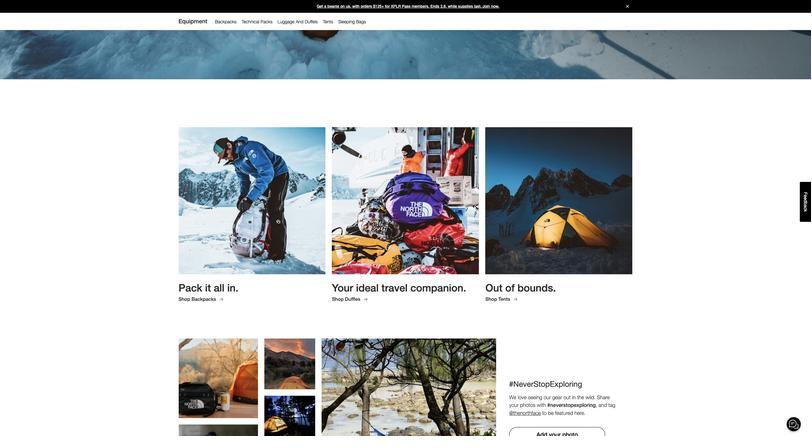 Task type: locate. For each thing, give the bounding box(es) containing it.
shop down your
[[332, 296, 344, 302]]

a inside f e e d b a c k button
[[803, 205, 808, 207]]

shop the look down @john.w.antonio at the bottom
[[395, 427, 423, 432]]

close image
[[623, 5, 632, 8]]

shop duffles
[[332, 296, 360, 302]]

0 vertical spatial tents
[[323, 19, 333, 24]]

a right 'get'
[[324, 4, 326, 9]]

be
[[548, 410, 554, 416]]

get
[[317, 4, 323, 9]]

packs
[[261, 19, 272, 24]]

the down the @meganjessie
[[288, 368, 294, 373]]

0 horizontal spatial tents
[[323, 19, 333, 24]]

tents down of
[[498, 296, 510, 302]]

photos
[[520, 402, 536, 408]]

f e e d b a c k button
[[800, 182, 811, 222]]

shop the look down the @jasonmatkin
[[204, 384, 233, 389]]

your
[[509, 402, 519, 408]]

backpacks
[[215, 19, 237, 24], [192, 296, 216, 302]]

the right in
[[577, 395, 584, 400]]

tents button
[[320, 18, 336, 26]]

shop the look button down the @jasonmatkin
[[199, 381, 238, 393]]

shop backpacks
[[179, 296, 216, 302]]

backpacks left technical
[[215, 19, 237, 24]]

pack it all in.
[[179, 282, 238, 294]]

#neverstopexploring
[[547, 402, 596, 408]]

sleeping bags
[[338, 19, 366, 24]]

a
[[324, 4, 326, 9], [803, 205, 808, 207]]

the down @antoine.gagnon2012
[[288, 425, 294, 430]]

1 vertical spatial tents
[[498, 296, 510, 302]]

shop down @antoine.gagnon2012
[[275, 425, 286, 430]]

shop the look button for @john.w.antonio
[[390, 424, 428, 436]]

shop the look
[[275, 368, 304, 373], [204, 384, 233, 389], [275, 425, 304, 430], [395, 427, 423, 432]]

duffels
[[305, 19, 318, 24]]

get a beanie on us, with orders $125+ for xplr pass members. ends 2.6, while supplies last. join now. link
[[0, 0, 811, 13]]

a up k
[[803, 205, 808, 207]]

backpacks inside button
[[215, 19, 237, 24]]

0 vertical spatial backpacks
[[215, 19, 237, 24]]

@jasonmatkin
[[200, 365, 236, 372]]

sleeping bags button
[[336, 18, 369, 26]]

orders
[[361, 4, 372, 9]]

of
[[505, 282, 515, 294]]

1 vertical spatial a
[[803, 205, 808, 207]]

with
[[352, 4, 360, 9], [537, 402, 546, 408]]

shop down out
[[486, 296, 497, 302]]

shop the look button down the @meganjessie
[[270, 365, 309, 375]]

a inside the get a beanie on us, with orders $125+ for xplr pass members. ends 2.6, while supplies last. join now. link
[[324, 4, 326, 9]]

the
[[288, 368, 294, 373], [216, 384, 223, 389], [577, 395, 584, 400], [288, 425, 294, 430], [407, 427, 413, 432]]

shop for shop the look button for @meganjessie
[[275, 368, 286, 373]]

the for @meganjessie
[[288, 368, 294, 373]]

while
[[448, 4, 457, 9]]

e up "d" at right top
[[803, 195, 808, 197]]

shop the look down the @meganjessie
[[275, 368, 304, 373]]

shop down the @jasonmatkin
[[204, 384, 215, 389]]

shop the look down @antoine.gagnon2012
[[275, 425, 304, 430]]

shop duffles link
[[332, 296, 369, 302]]

shop for shop backpacks link
[[179, 296, 190, 302]]

0 horizontal spatial a
[[324, 4, 326, 9]]

look for @meganjessie
[[295, 368, 304, 373]]

look
[[295, 368, 304, 373], [224, 384, 233, 389], [295, 425, 304, 430], [415, 427, 423, 432]]

bags
[[356, 19, 366, 24]]

shop the look for @john.w.antonio
[[395, 427, 423, 432]]

companion.
[[411, 282, 466, 294]]

look down the @meganjessie
[[295, 368, 304, 373]]

b
[[803, 202, 808, 205]]

here.
[[575, 410, 586, 416]]

shop the look button down @antoine.gagnon2012
[[270, 422, 309, 433]]

with right us,
[[352, 4, 360, 9]]

e
[[803, 195, 808, 197], [803, 197, 808, 200]]

1 horizontal spatial a
[[803, 205, 808, 207]]

equipment
[[179, 18, 207, 25]]

2.6,
[[440, 4, 447, 9]]

technical
[[242, 19, 259, 24]]

$125+
[[373, 4, 384, 9]]

shop
[[179, 296, 190, 302], [332, 296, 344, 302], [486, 296, 497, 302], [275, 368, 286, 373], [204, 384, 215, 389], [275, 425, 286, 430], [395, 427, 406, 432]]

bounds.
[[518, 282, 556, 294]]

your ideal travel companion.
[[332, 282, 466, 294]]

with up to at the right bottom
[[537, 402, 546, 408]]

e up b
[[803, 197, 808, 200]]

beanie
[[327, 4, 339, 9]]

and
[[599, 402, 607, 408]]

1 vertical spatial with
[[537, 402, 546, 408]]

technical packs
[[242, 19, 272, 24]]

tents down beanie
[[323, 19, 333, 24]]

backpacks button
[[212, 18, 239, 26]]

xplr
[[391, 4, 401, 9]]

1 vertical spatial backpacks
[[192, 296, 216, 302]]

c
[[803, 207, 808, 209]]

shop the look button for @jasonmatkin
[[199, 381, 238, 393]]

shop down @john.w.antonio at the bottom
[[395, 427, 406, 432]]

#neverstopexploring
[[509, 380, 582, 389]]

shop down pack
[[179, 296, 190, 302]]

an athlete loads his backpack in a snowy landscape. image
[[179, 127, 326, 274]]

storm break 2: north shore, oahu image
[[322, 339, 496, 436]]

shop down the @meganjessie
[[275, 368, 286, 373]]

look down the @jasonmatkin
[[224, 384, 233, 389]]

in
[[572, 395, 576, 400]]

look down @john.w.antonio at the bottom
[[415, 427, 423, 432]]

luggage
[[278, 19, 295, 24]]

shop the look button down @john.w.antonio at the bottom
[[390, 424, 428, 436]]

0 horizontal spatial with
[[352, 4, 360, 9]]

0 vertical spatial a
[[324, 4, 326, 9]]

the inside the we love seeing our gear out in the wild. share your photos with
[[577, 395, 584, 400]]

backpacks down it
[[192, 296, 216, 302]]

all
[[214, 282, 224, 294]]

the down @john.w.antonio at the bottom
[[407, 427, 413, 432]]

pass
[[402, 4, 411, 9]]

0 vertical spatial with
[[352, 4, 360, 9]]

a stack of base camp duffels in red and blue on a snowy landscape in front of a small plane. image
[[0, 0, 811, 79], [332, 127, 479, 274]]

the down the @jasonmatkin
[[216, 384, 223, 389]]

shop for shop the look button related to @antoine.gagnon2012
[[275, 425, 286, 430]]

ends
[[430, 4, 439, 9]]

gear
[[552, 395, 562, 400]]

get a beanie on us, with orders $125+ for xplr pass members. ends 2.6, while supplies last. join now.
[[317, 4, 499, 9]]

shop the look for @meganjessie
[[275, 368, 304, 373]]

pack it all in. link
[[179, 282, 326, 294]]

tents inside button
[[323, 19, 333, 24]]

it
[[205, 282, 211, 294]]

shop the look button
[[270, 365, 309, 375], [199, 381, 238, 393], [270, 422, 309, 433], [390, 424, 428, 436]]

tag
[[608, 402, 615, 408]]

1 horizontal spatial with
[[537, 402, 546, 408]]

shop for shop tents link
[[486, 296, 497, 302]]

look down @antoine.gagnon2012
[[295, 425, 304, 430]]

1 e from the top
[[803, 195, 808, 197]]

we love seeing our gear out in the wild. share your photos with
[[509, 395, 610, 408]]



Task type: describe. For each thing, give the bounding box(es) containing it.
shop the look for @antoine.gagnon2012
[[275, 425, 304, 430]]

seeing
[[528, 395, 542, 400]]

and
[[296, 19, 304, 24]]

us,
[[346, 4, 351, 9]]

@thenorthface link
[[509, 410, 541, 416]]

share
[[597, 395, 610, 400]]

f
[[803, 192, 808, 195]]

d
[[803, 200, 808, 202]]

now.
[[491, 4, 499, 9]]

shop backpacks link
[[179, 296, 225, 302]]

230905 tents clp cspot image
[[486, 127, 633, 274]]

0 vertical spatial a stack of base camp duffels in red and blue on a snowy landscape in front of a small plane. image
[[0, 0, 811, 79]]

in.
[[227, 282, 238, 294]]

1 horizontal spatial tents
[[498, 296, 510, 302]]

look for @john.w.antonio
[[415, 427, 423, 432]]

1 vertical spatial a stack of base camp duffels in red and blue on a snowy landscape in front of a small plane. image
[[332, 127, 479, 274]]

featured
[[555, 410, 573, 416]]

our
[[544, 395, 551, 400]]

luggage and duffels
[[278, 19, 318, 24]]

,
[[596, 402, 597, 408]]

@john.w.antonio
[[387, 408, 431, 415]]

love
[[518, 395, 527, 400]]

the for @antoine.gagnon2012
[[288, 425, 294, 430]]

last.
[[474, 4, 482, 9]]

shop the look button for @antoine.gagnon2012
[[270, 422, 309, 433]]

@antoine.gagnon2012
[[264, 411, 322, 418]]

shop tents link
[[486, 296, 519, 302]]

your ideal travel companion. link
[[332, 282, 479, 294]]

2 e from the top
[[803, 197, 808, 200]]

join
[[483, 4, 490, 9]]

to
[[542, 410, 547, 416]]

your
[[332, 282, 353, 294]]

testing my bag in costa rica. 
pura vida! image
[[179, 425, 258, 436]]

for
[[385, 4, 390, 9]]

shop the look for @jasonmatkin
[[204, 384, 233, 389]]

the for @john.w.antonio
[[407, 427, 413, 432]]

luggage and duffels button
[[275, 18, 320, 26]]

sleeping
[[338, 19, 355, 24]]

the for @jasonmatkin
[[216, 384, 223, 389]]

look for @antoine.gagnon2012
[[295, 425, 304, 430]]

@meganjessie
[[271, 354, 308, 361]]

shop for shop the look button related to @jasonmatkin
[[204, 384, 215, 389]]

shop for @john.w.antonio shop the look button
[[395, 427, 406, 432]]

ideal
[[356, 282, 379, 294]]

out
[[486, 282, 503, 294]]

look for @jasonmatkin
[[224, 384, 233, 389]]

f e e d b a c k
[[803, 192, 808, 212]]

camping under mount hutt, new zealand image
[[264, 339, 315, 390]]

k
[[803, 209, 808, 212]]

technical packs button
[[239, 18, 275, 26]]

shop for the shop duffles link
[[332, 296, 344, 302]]

#neverstopexploring , and tag @thenorthface to be featured here.
[[509, 402, 615, 416]]

pack
[[179, 282, 202, 294]]

shop the look button for @meganjessie
[[270, 365, 309, 375]]

4173621176 image
[[179, 339, 258, 418]]

4173541293 image
[[264, 396, 315, 436]]

on
[[340, 4, 345, 9]]

out
[[564, 395, 571, 400]]

@thenorthface
[[509, 410, 541, 416]]

duffles
[[345, 296, 360, 302]]

shop tents
[[486, 296, 510, 302]]

we
[[509, 395, 516, 400]]

out of bounds.
[[486, 282, 556, 294]]

wild.
[[586, 395, 596, 400]]

with inside the we love seeing our gear out in the wild. share your photos with
[[537, 402, 546, 408]]

members.
[[412, 4, 429, 9]]

travel
[[382, 282, 408, 294]]

supplies
[[458, 4, 473, 9]]

out of bounds. link
[[486, 282, 633, 294]]



Task type: vqa. For each thing, say whether or not it's contained in the screenshot.
and
yes



